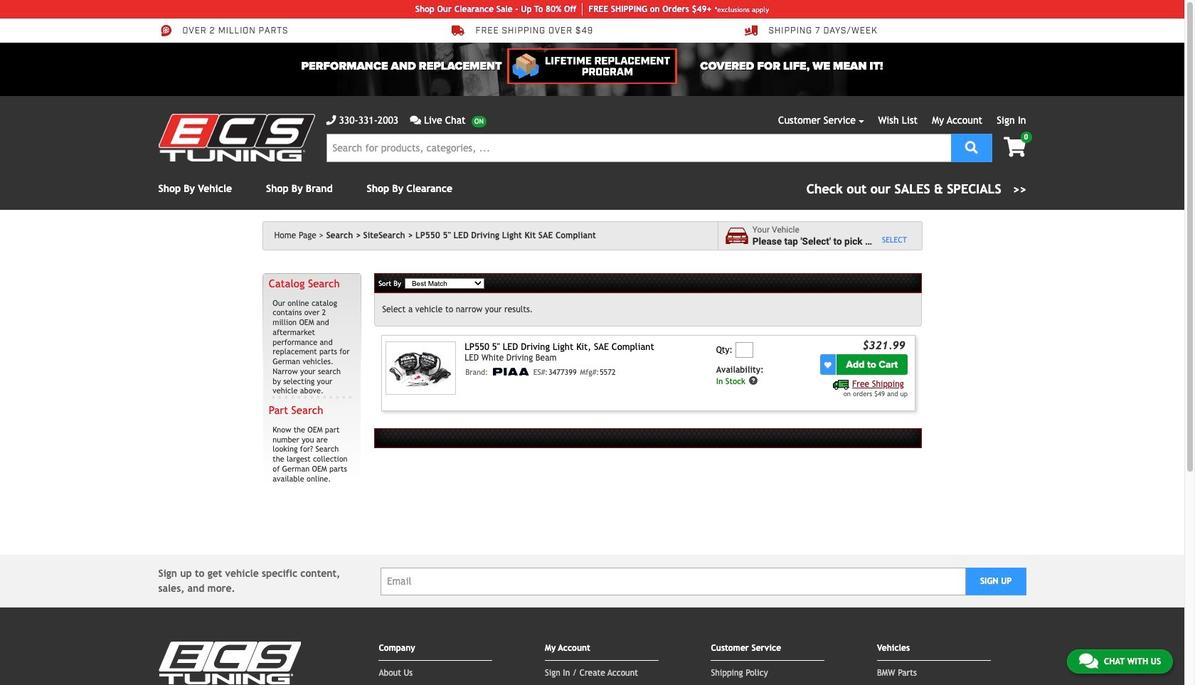 Task type: locate. For each thing, give the bounding box(es) containing it.
None text field
[[736, 342, 753, 358]]

0 vertical spatial ecs tuning image
[[158, 114, 315, 162]]

shopping cart image
[[1004, 137, 1027, 157]]

es#3477399 - 5572 - lp550 5" led driving light kit, sae compliant - led white driving beam - piaa - audi bmw volkswagen mercedes benz mini porsche image
[[386, 341, 456, 395]]

1 ecs tuning image from the top
[[158, 114, 315, 162]]

question sign image
[[748, 376, 758, 386]]

1 vertical spatial ecs tuning image
[[158, 642, 301, 685]]

Search text field
[[326, 134, 951, 162]]

ecs tuning image
[[158, 114, 315, 162], [158, 642, 301, 685]]

comments image
[[410, 115, 421, 125]]

free shipping image
[[834, 380, 850, 390]]

Email email field
[[381, 568, 966, 595]]



Task type: vqa. For each thing, say whether or not it's contained in the screenshot.
right comments image
yes



Task type: describe. For each thing, give the bounding box(es) containing it.
phone image
[[326, 115, 336, 125]]

search image
[[966, 141, 978, 153]]

comments image
[[1080, 653, 1099, 670]]

piaa - corporate logo image
[[491, 368, 530, 376]]

lifetime replacement program banner image
[[508, 48, 677, 84]]

add to wish list image
[[825, 361, 832, 369]]

2 ecs tuning image from the top
[[158, 642, 301, 685]]



